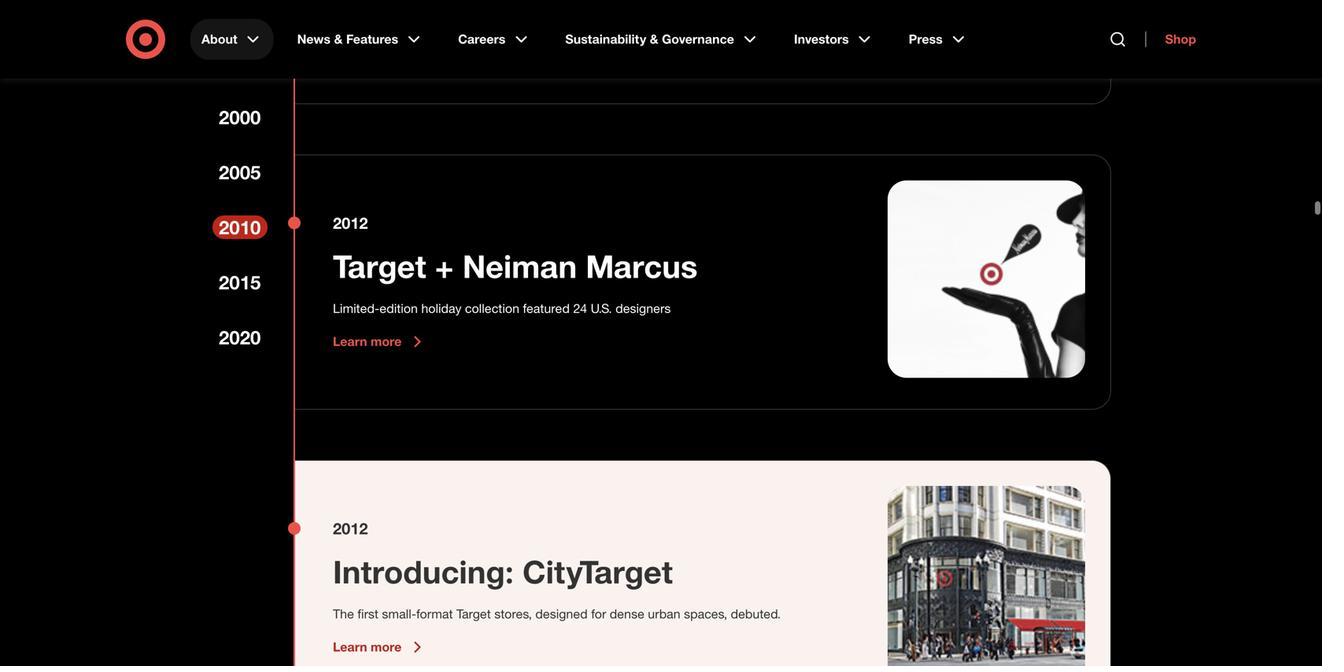 Task type: locate. For each thing, give the bounding box(es) containing it.
2020 link
[[213, 326, 268, 349]]

u.s.
[[591, 301, 612, 317]]

2005 link
[[213, 161, 268, 184]]

0 vertical spatial learn more button
[[333, 333, 427, 352]]

2 & from the left
[[650, 31, 659, 47]]

target
[[333, 247, 426, 286], [457, 607, 491, 622]]

learn
[[333, 334, 367, 350], [333, 640, 367, 655]]

&
[[334, 31, 343, 47], [650, 31, 659, 47]]

investors link
[[783, 19, 885, 60]]

first
[[358, 607, 379, 622]]

1 vertical spatial learn more
[[333, 640, 402, 655]]

2012
[[333, 214, 368, 233], [333, 520, 368, 539]]

2005
[[219, 161, 261, 184]]

1 horizontal spatial target
[[457, 607, 491, 622]]

1 learn more from the top
[[333, 334, 402, 350]]

investors
[[794, 31, 849, 47]]

governance
[[662, 31, 734, 47]]

for
[[591, 607, 606, 622]]

edition
[[380, 301, 418, 317]]

1 vertical spatial target
[[457, 607, 491, 622]]

format
[[416, 607, 453, 622]]

introducing:
[[333, 553, 514, 592]]

1 vertical spatial more
[[371, 640, 402, 655]]

0 vertical spatial learn
[[333, 334, 367, 350]]

1 vertical spatial learn more button
[[333, 638, 427, 657]]

2 learn from the top
[[333, 640, 367, 655]]

1 & from the left
[[334, 31, 343, 47]]

urban
[[648, 607, 681, 622]]

2 learn more button from the top
[[333, 638, 427, 657]]

learn for introducing:
[[333, 640, 367, 655]]

target inside button
[[333, 247, 426, 286]]

neiman
[[463, 247, 577, 286]]

2 learn more from the top
[[333, 640, 402, 655]]

learn down the
[[333, 640, 367, 655]]

target up edition
[[333, 247, 426, 286]]

& left governance
[[650, 31, 659, 47]]

0 horizontal spatial target
[[333, 247, 426, 286]]

target right 'format'
[[457, 607, 491, 622]]

1 learn from the top
[[333, 334, 367, 350]]

2 more from the top
[[371, 640, 402, 655]]

learn more for introducing: citytarget
[[333, 640, 402, 655]]

learn more down first
[[333, 640, 402, 655]]

more down edition
[[371, 334, 402, 350]]

0 horizontal spatial &
[[334, 31, 343, 47]]

0 vertical spatial target
[[333, 247, 426, 286]]

2 2012 from the top
[[333, 520, 368, 539]]

& right news
[[334, 31, 343, 47]]

shop
[[1165, 31, 1196, 47]]

the
[[333, 607, 354, 622]]

1 vertical spatial learn
[[333, 640, 367, 655]]

designed
[[536, 607, 588, 622]]

target + neiman marcus button
[[333, 247, 698, 286]]

0 vertical spatial 2012
[[333, 214, 368, 233]]

more for introducing:
[[371, 640, 402, 655]]

learn more
[[333, 334, 402, 350], [333, 640, 402, 655]]

designers
[[616, 301, 671, 317]]

1 horizontal spatial &
[[650, 31, 659, 47]]

1 vertical spatial 2012
[[333, 520, 368, 539]]

learn more button down edition
[[333, 333, 427, 352]]

1 2012 from the top
[[333, 214, 368, 233]]

shop link
[[1146, 31, 1196, 47]]

learn more down limited-
[[333, 334, 402, 350]]

0 vertical spatial learn more
[[333, 334, 402, 350]]

learn more button
[[333, 333, 427, 352], [333, 638, 427, 657]]

0 vertical spatial more
[[371, 334, 402, 350]]

2000
[[219, 106, 261, 129]]

2012 for introducing: citytarget
[[333, 520, 368, 539]]

1 more from the top
[[371, 334, 402, 350]]

more
[[371, 334, 402, 350], [371, 640, 402, 655]]

learn down limited-
[[333, 334, 367, 350]]

sustainability
[[565, 31, 646, 47]]

more down 'small-'
[[371, 640, 402, 655]]

target + neiman marcus
[[333, 247, 698, 286]]

2015 link
[[213, 271, 268, 294]]

learn more button down first
[[333, 638, 427, 657]]

1 learn more button from the top
[[333, 333, 427, 352]]

& for governance
[[650, 31, 659, 47]]

the first small-format target stores, designed for dense urban spaces, debuted.
[[333, 607, 781, 622]]

2020
[[219, 326, 261, 349]]

stores,
[[494, 607, 532, 622]]

about link
[[190, 19, 274, 60]]



Task type: vqa. For each thing, say whether or not it's contained in the screenshot.
flavors
no



Task type: describe. For each thing, give the bounding box(es) containing it.
& for features
[[334, 31, 343, 47]]

marcus
[[586, 247, 698, 286]]

2015
[[219, 271, 261, 294]]

introducing: citytarget button
[[333, 553, 673, 592]]

dense
[[610, 607, 644, 622]]

news
[[297, 31, 331, 47]]

2012 for target + neiman marcus
[[333, 214, 368, 233]]

learn for target
[[333, 334, 367, 350]]

citytarget
[[523, 553, 673, 592]]

features
[[346, 31, 398, 47]]

press
[[909, 31, 943, 47]]

spaces,
[[684, 607, 727, 622]]

learn more button for target
[[333, 333, 427, 352]]

debuted.
[[731, 607, 781, 622]]

featured
[[523, 301, 570, 317]]

a busy street with people and cars image
[[888, 486, 1085, 667]]

press link
[[898, 19, 979, 60]]

small-
[[382, 607, 416, 622]]

a woman with a hat image
[[888, 181, 1085, 378]]

more for target
[[371, 334, 402, 350]]

24
[[573, 301, 587, 317]]

careers link
[[447, 19, 542, 60]]

learn more button for introducing:
[[333, 638, 427, 657]]

2010 link
[[213, 216, 268, 239]]

limited-
[[333, 301, 380, 317]]

careers
[[458, 31, 506, 47]]

collection
[[465, 301, 519, 317]]

2010
[[219, 216, 261, 239]]

sustainability & governance
[[565, 31, 734, 47]]

holiday
[[421, 301, 462, 317]]

news & features link
[[286, 19, 435, 60]]

learn more for target + neiman marcus
[[333, 334, 402, 350]]

sustainability & governance link
[[554, 19, 770, 60]]

+
[[435, 247, 454, 286]]

introducing: citytarget
[[333, 553, 673, 592]]

about
[[201, 31, 237, 47]]

2000 link
[[213, 105, 268, 129]]

limited-edition holiday collection featured 24 u.s. designers
[[333, 301, 671, 317]]

news & features
[[297, 31, 398, 47]]



